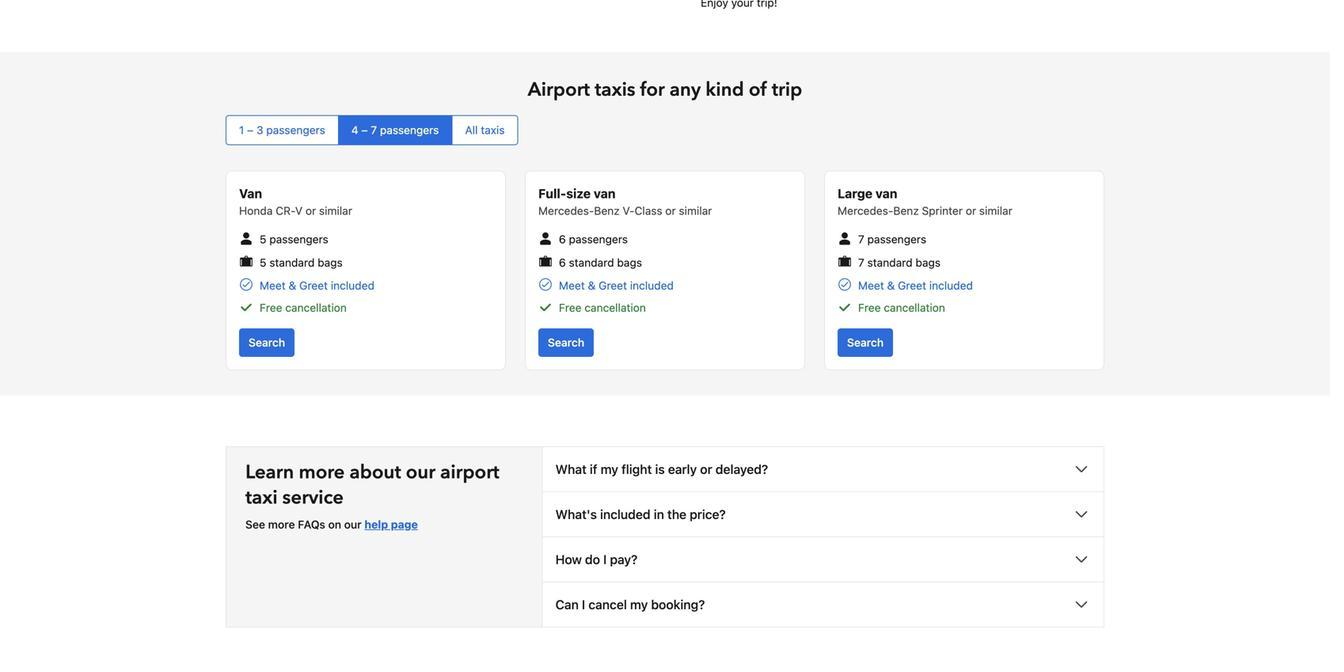 Task type: describe. For each thing, give the bounding box(es) containing it.
what's included in the price?
[[556, 507, 726, 522]]

van inside large van mercedes-benz sprinter or similar
[[876, 186, 898, 201]]

how do i pay?
[[556, 553, 638, 568]]

help page link
[[365, 519, 418, 532]]

can
[[556, 598, 579, 613]]

benz inside the full-size van mercedes-benz v-class or similar
[[594, 204, 620, 217]]

– for 3
[[247, 124, 254, 137]]

greet for mercedes-
[[898, 279, 927, 292]]

pay?
[[610, 553, 638, 568]]

5 for 5 passengers
[[260, 233, 267, 246]]

early
[[668, 462, 697, 477]]

airport
[[440, 460, 500, 486]]

any
[[670, 77, 701, 103]]

can i cancel my booking?
[[556, 598, 705, 613]]

meet for cr-
[[260, 279, 286, 292]]

free for mercedes-
[[859, 301, 881, 315]]

7 for 7 passengers
[[859, 233, 865, 246]]

meet & greet included for cr-
[[260, 279, 375, 292]]

price?
[[690, 507, 726, 522]]

passengers right 3
[[266, 124, 325, 137]]

van inside the full-size van mercedes-benz v-class or similar
[[594, 186, 616, 201]]

in
[[654, 507, 664, 522]]

size
[[567, 186, 591, 201]]

search button for mercedes-
[[838, 329, 894, 357]]

benz inside large van mercedes-benz sprinter or similar
[[894, 204, 919, 217]]

& for mercedes-
[[888, 279, 895, 292]]

if
[[590, 462, 598, 477]]

6 standard bags
[[559, 256, 642, 269]]

included for mercedes-
[[930, 279, 973, 292]]

flight
[[622, 462, 652, 477]]

5 for 5 standard bags
[[260, 256, 267, 269]]

free cancellation for cr-
[[260, 301, 347, 315]]

about
[[350, 460, 401, 486]]

free for van
[[559, 301, 582, 315]]

can i cancel my booking? button
[[543, 583, 1104, 627]]

– for 7
[[362, 124, 368, 137]]

what
[[556, 462, 587, 477]]

3
[[257, 124, 263, 137]]

search button for van
[[539, 329, 594, 357]]

what if my flight is early or delayed? button
[[543, 448, 1104, 492]]

greet for cr-
[[299, 279, 328, 292]]

6 for 6 standard bags
[[559, 256, 566, 269]]

for
[[640, 77, 665, 103]]

standard for van
[[569, 256, 614, 269]]

1 horizontal spatial i
[[604, 553, 607, 568]]

free cancellation for van
[[559, 301, 646, 315]]

included for cr-
[[331, 279, 375, 292]]

1 vertical spatial i
[[582, 598, 586, 613]]

trip
[[772, 77, 803, 103]]

7 for 7 standard bags
[[859, 256, 865, 269]]

full-
[[539, 186, 567, 201]]

5 passengers
[[260, 233, 329, 246]]

van honda cr-v or similar
[[239, 186, 352, 217]]

similar inside large van mercedes-benz sprinter or similar
[[980, 204, 1013, 217]]

sort results by element
[[226, 115, 1105, 145]]

passengers for van
[[270, 233, 329, 246]]

taxis for all
[[481, 124, 505, 137]]

or inside the full-size van mercedes-benz v-class or similar
[[666, 204, 676, 217]]

or inside large van mercedes-benz sprinter or similar
[[966, 204, 977, 217]]

included for van
[[630, 279, 674, 292]]

7 standard bags
[[859, 256, 941, 269]]

similar inside the full-size van mercedes-benz v-class or similar
[[679, 204, 712, 217]]

honda
[[239, 204, 273, 217]]

passengers for large van
[[868, 233, 927, 246]]

0 horizontal spatial my
[[601, 462, 619, 477]]

help
[[365, 519, 388, 532]]

passengers for full-size van
[[569, 233, 628, 246]]

learn more about our airport taxi service see more faqs on our help page
[[246, 460, 500, 532]]

included inside dropdown button
[[600, 507, 651, 522]]

meet & greet included for van
[[559, 279, 674, 292]]



Task type: vqa. For each thing, say whether or not it's contained in the screenshot.
THE HOW DO I PAY? dropdown button at the bottom of page
yes



Task type: locate. For each thing, give the bounding box(es) containing it.
our right about on the bottom left of page
[[406, 460, 436, 486]]

i
[[604, 553, 607, 568], [582, 598, 586, 613]]

& for cr-
[[289, 279, 296, 292]]

of
[[749, 77, 767, 103]]

1 meet & greet included from the left
[[260, 279, 375, 292]]

2 van from the left
[[876, 186, 898, 201]]

v-
[[623, 204, 635, 217]]

cancellation for mercedes-
[[884, 301, 946, 315]]

1 horizontal spatial bags
[[617, 256, 642, 269]]

– right 4
[[362, 124, 368, 137]]

6 up 6 standard bags at the top left
[[559, 233, 566, 246]]

greet down 5 standard bags
[[299, 279, 328, 292]]

0 vertical spatial more
[[299, 460, 345, 486]]

free cancellation down 7 standard bags
[[859, 301, 946, 315]]

taxis
[[595, 77, 636, 103], [481, 124, 505, 137]]

1 horizontal spatial cancellation
[[585, 301, 646, 315]]

included down 5 standard bags
[[331, 279, 375, 292]]

1 vertical spatial more
[[268, 519, 295, 532]]

what's
[[556, 507, 597, 522]]

0 horizontal spatial more
[[268, 519, 295, 532]]

van right 'size'
[[594, 186, 616, 201]]

airport
[[528, 77, 590, 103]]

bags for van
[[617, 256, 642, 269]]

or right the early
[[700, 462, 713, 477]]

mercedes- inside the full-size van mercedes-benz v-class or similar
[[539, 204, 594, 217]]

1 search from the left
[[249, 336, 285, 349]]

0 vertical spatial 5
[[260, 233, 267, 246]]

1 horizontal spatial –
[[362, 124, 368, 137]]

cancel
[[589, 598, 627, 613]]

3 meet from the left
[[859, 279, 885, 292]]

1 horizontal spatial more
[[299, 460, 345, 486]]

cancellation for cr-
[[285, 301, 347, 315]]

2 6 from the top
[[559, 256, 566, 269]]

or right sprinter
[[966, 204, 977, 217]]

3 search button from the left
[[838, 329, 894, 357]]

free down 5 standard bags
[[260, 301, 282, 315]]

greet down 7 standard bags
[[898, 279, 927, 292]]

6 for 6 passengers
[[559, 233, 566, 246]]

0 horizontal spatial cancellation
[[285, 301, 347, 315]]

–
[[247, 124, 254, 137], [362, 124, 368, 137]]

more right see
[[268, 519, 295, 532]]

& down 6 standard bags at the top left
[[588, 279, 596, 292]]

benz up 7 passengers
[[894, 204, 919, 217]]

2 cancellation from the left
[[585, 301, 646, 315]]

search for cr-
[[249, 336, 285, 349]]

3 standard from the left
[[868, 256, 913, 269]]

meet & greet included for mercedes-
[[859, 279, 973, 292]]

1 vertical spatial our
[[344, 519, 362, 532]]

free for cr-
[[260, 301, 282, 315]]

meet & greet included down 5 standard bags
[[260, 279, 375, 292]]

1 benz from the left
[[594, 204, 620, 217]]

2 horizontal spatial search button
[[838, 329, 894, 357]]

2 search button from the left
[[539, 329, 594, 357]]

standard
[[270, 256, 315, 269], [569, 256, 614, 269], [868, 256, 913, 269]]

1 horizontal spatial meet
[[559, 279, 585, 292]]

service
[[283, 485, 344, 511]]

meet for mercedes-
[[859, 279, 885, 292]]

free cancellation for mercedes-
[[859, 301, 946, 315]]

similar right class
[[679, 204, 712, 217]]

1 horizontal spatial van
[[876, 186, 898, 201]]

4
[[352, 124, 359, 137]]

0 horizontal spatial mercedes-
[[539, 204, 594, 217]]

greet
[[299, 279, 328, 292], [599, 279, 627, 292], [898, 279, 927, 292]]

1 horizontal spatial our
[[406, 460, 436, 486]]

my right if
[[601, 462, 619, 477]]

or
[[306, 204, 316, 217], [666, 204, 676, 217], [966, 204, 977, 217], [700, 462, 713, 477]]

similar
[[319, 204, 352, 217], [679, 204, 712, 217], [980, 204, 1013, 217]]

booking?
[[651, 598, 705, 613]]

0 horizontal spatial –
[[247, 124, 254, 137]]

2 horizontal spatial free cancellation
[[859, 301, 946, 315]]

2 – from the left
[[362, 124, 368, 137]]

0 horizontal spatial meet
[[260, 279, 286, 292]]

2 benz from the left
[[894, 204, 919, 217]]

2 similar from the left
[[679, 204, 712, 217]]

what's included in the price? button
[[543, 493, 1104, 537]]

free down 7 standard bags
[[859, 301, 881, 315]]

1 search button from the left
[[239, 329, 295, 357]]

3 free from the left
[[859, 301, 881, 315]]

cancellation down 7 standard bags
[[884, 301, 946, 315]]

taxis for airport
[[595, 77, 636, 103]]

free
[[260, 301, 282, 315], [559, 301, 582, 315], [859, 301, 881, 315]]

2 horizontal spatial standard
[[868, 256, 913, 269]]

7 right 4
[[371, 124, 377, 137]]

van
[[239, 186, 262, 201]]

– right 1
[[247, 124, 254, 137]]

similar right v at left top
[[319, 204, 352, 217]]

sprinter
[[922, 204, 963, 217]]

0 vertical spatial our
[[406, 460, 436, 486]]

1 horizontal spatial search
[[548, 336, 585, 349]]

more
[[299, 460, 345, 486], [268, 519, 295, 532]]

7 down 7 passengers
[[859, 256, 865, 269]]

bags
[[318, 256, 343, 269], [617, 256, 642, 269], [916, 256, 941, 269]]

3 greet from the left
[[898, 279, 927, 292]]

bags for mercedes-
[[916, 256, 941, 269]]

passengers up 5 standard bags
[[270, 233, 329, 246]]

0 horizontal spatial our
[[344, 519, 362, 532]]

3 bags from the left
[[916, 256, 941, 269]]

& for van
[[588, 279, 596, 292]]

2 horizontal spatial cancellation
[[884, 301, 946, 315]]

0 horizontal spatial taxis
[[481, 124, 505, 137]]

large
[[838, 186, 873, 201]]

how
[[556, 553, 582, 568]]

1 bags from the left
[[318, 256, 343, 269]]

taxis right all
[[481, 124, 505, 137]]

0 vertical spatial my
[[601, 462, 619, 477]]

cr-
[[276, 204, 295, 217]]

0 vertical spatial 6
[[559, 233, 566, 246]]

on
[[328, 519, 341, 532]]

my
[[601, 462, 619, 477], [630, 598, 648, 613]]

2 meet from the left
[[559, 279, 585, 292]]

0 horizontal spatial bags
[[318, 256, 343, 269]]

bags down 5 passengers
[[318, 256, 343, 269]]

1 – from the left
[[247, 124, 254, 137]]

passengers up 7 standard bags
[[868, 233, 927, 246]]

the
[[668, 507, 687, 522]]

free cancellation down 5 standard bags
[[260, 301, 347, 315]]

v
[[295, 204, 303, 217]]

1 free cancellation from the left
[[260, 301, 347, 315]]

5 down 5 passengers
[[260, 256, 267, 269]]

our right on
[[344, 519, 362, 532]]

airport taxis for any kind of trip
[[528, 77, 803, 103]]

free cancellation down 6 standard bags at the top left
[[559, 301, 646, 315]]

& down 7 standard bags
[[888, 279, 895, 292]]

free down 6 standard bags at the top left
[[559, 301, 582, 315]]

cancellation
[[285, 301, 347, 315], [585, 301, 646, 315], [884, 301, 946, 315]]

0 horizontal spatial benz
[[594, 204, 620, 217]]

meet & greet included down 7 standard bags
[[859, 279, 973, 292]]

meet down 6 standard bags at the top left
[[559, 279, 585, 292]]

my right cancel
[[630, 598, 648, 613]]

meet & greet included
[[260, 279, 375, 292], [559, 279, 674, 292], [859, 279, 973, 292]]

passengers right 4
[[380, 124, 439, 137]]

1 similar from the left
[[319, 204, 352, 217]]

1 horizontal spatial taxis
[[595, 77, 636, 103]]

bags down 6 passengers
[[617, 256, 642, 269]]

1 horizontal spatial mercedes-
[[838, 204, 894, 217]]

0 vertical spatial 7
[[371, 124, 377, 137]]

included down 7 standard bags
[[930, 279, 973, 292]]

all taxis
[[465, 124, 505, 137]]

2 bags from the left
[[617, 256, 642, 269]]

1 free from the left
[[260, 301, 282, 315]]

all
[[465, 124, 478, 137]]

included left in
[[600, 507, 651, 522]]

7 inside sort results by element
[[371, 124, 377, 137]]

5
[[260, 233, 267, 246], [260, 256, 267, 269]]

what if my flight is early or delayed?
[[556, 462, 768, 477]]

1 horizontal spatial greet
[[599, 279, 627, 292]]

2 horizontal spatial &
[[888, 279, 895, 292]]

2 & from the left
[[588, 279, 596, 292]]

0 vertical spatial taxis
[[595, 77, 636, 103]]

1 van from the left
[[594, 186, 616, 201]]

standard down 6 passengers
[[569, 256, 614, 269]]

3 cancellation from the left
[[884, 301, 946, 315]]

bags for cr-
[[318, 256, 343, 269]]

i right "can"
[[582, 598, 586, 613]]

1 & from the left
[[289, 279, 296, 292]]

passengers
[[266, 124, 325, 137], [380, 124, 439, 137], [270, 233, 329, 246], [569, 233, 628, 246], [868, 233, 927, 246]]

&
[[289, 279, 296, 292], [588, 279, 596, 292], [888, 279, 895, 292]]

1 meet from the left
[[260, 279, 286, 292]]

0 horizontal spatial greet
[[299, 279, 328, 292]]

search for mercedes-
[[848, 336, 884, 349]]

1 vertical spatial 6
[[559, 256, 566, 269]]

search
[[249, 336, 285, 349], [548, 336, 585, 349], [848, 336, 884, 349]]

0 horizontal spatial free
[[260, 301, 282, 315]]

standard for cr-
[[270, 256, 315, 269]]

cancellation for van
[[585, 301, 646, 315]]

delayed?
[[716, 462, 768, 477]]

6
[[559, 233, 566, 246], [559, 256, 566, 269]]

free cancellation
[[260, 301, 347, 315], [559, 301, 646, 315], [859, 301, 946, 315]]

or inside dropdown button
[[700, 462, 713, 477]]

mercedes- down 'size'
[[539, 204, 594, 217]]

3 & from the left
[[888, 279, 895, 292]]

included
[[331, 279, 375, 292], [630, 279, 674, 292], [930, 279, 973, 292], [600, 507, 651, 522]]

0 vertical spatial i
[[604, 553, 607, 568]]

search button for cr-
[[239, 329, 295, 357]]

1 horizontal spatial similar
[[679, 204, 712, 217]]

1
[[239, 124, 244, 137]]

more right learn
[[299, 460, 345, 486]]

van right large
[[876, 186, 898, 201]]

0 horizontal spatial similar
[[319, 204, 352, 217]]

full-size van mercedes-benz v-class or similar
[[539, 186, 712, 217]]

or right class
[[666, 204, 676, 217]]

standard down 5 passengers
[[270, 256, 315, 269]]

or inside van honda cr-v or similar
[[306, 204, 316, 217]]

page
[[391, 519, 418, 532]]

0 horizontal spatial van
[[594, 186, 616, 201]]

is
[[655, 462, 665, 477]]

mercedes-
[[539, 204, 594, 217], [838, 204, 894, 217]]

2 greet from the left
[[599, 279, 627, 292]]

learn
[[246, 460, 294, 486]]

i right do
[[604, 553, 607, 568]]

6 passengers
[[559, 233, 628, 246]]

1 horizontal spatial benz
[[894, 204, 919, 217]]

large van mercedes-benz sprinter or similar
[[838, 186, 1013, 217]]

5 down honda
[[260, 233, 267, 246]]

1 horizontal spatial my
[[630, 598, 648, 613]]

taxi
[[246, 485, 278, 511]]

standard down 7 passengers
[[868, 256, 913, 269]]

faqs
[[298, 519, 325, 532]]

1 vertical spatial taxis
[[481, 124, 505, 137]]

cancellation down 6 standard bags at the top left
[[585, 301, 646, 315]]

6 down 6 passengers
[[559, 256, 566, 269]]

1 horizontal spatial search button
[[539, 329, 594, 357]]

search button
[[239, 329, 295, 357], [539, 329, 594, 357], [838, 329, 894, 357]]

3 similar from the left
[[980, 204, 1013, 217]]

& down 5 standard bags
[[289, 279, 296, 292]]

0 horizontal spatial standard
[[270, 256, 315, 269]]

benz
[[594, 204, 620, 217], [894, 204, 919, 217]]

3 free cancellation from the left
[[859, 301, 946, 315]]

0 horizontal spatial search button
[[239, 329, 295, 357]]

1 standard from the left
[[270, 256, 315, 269]]

2 mercedes- from the left
[[838, 204, 894, 217]]

0 horizontal spatial i
[[582, 598, 586, 613]]

0 horizontal spatial &
[[289, 279, 296, 292]]

kind
[[706, 77, 744, 103]]

1 vertical spatial 7
[[859, 233, 865, 246]]

1 horizontal spatial meet & greet included
[[559, 279, 674, 292]]

2 free from the left
[[559, 301, 582, 315]]

2 horizontal spatial similar
[[980, 204, 1013, 217]]

do
[[585, 553, 600, 568]]

bags down 7 passengers
[[916, 256, 941, 269]]

1 mercedes- from the left
[[539, 204, 594, 217]]

meet down 5 standard bags
[[260, 279, 286, 292]]

7 passengers
[[859, 233, 927, 246]]

included down 6 standard bags at the top left
[[630, 279, 674, 292]]

mercedes- down large
[[838, 204, 894, 217]]

or right v at left top
[[306, 204, 316, 217]]

passengers up 6 standard bags at the top left
[[569, 233, 628, 246]]

3 search from the left
[[848, 336, 884, 349]]

1 6 from the top
[[559, 233, 566, 246]]

3 meet & greet included from the left
[[859, 279, 973, 292]]

standard for mercedes-
[[868, 256, 913, 269]]

see
[[246, 519, 265, 532]]

our
[[406, 460, 436, 486], [344, 519, 362, 532]]

1 horizontal spatial free
[[559, 301, 582, 315]]

2 free cancellation from the left
[[559, 301, 646, 315]]

taxis inside sort results by element
[[481, 124, 505, 137]]

2 search from the left
[[548, 336, 585, 349]]

1 vertical spatial my
[[630, 598, 648, 613]]

similar inside van honda cr-v or similar
[[319, 204, 352, 217]]

2 horizontal spatial search
[[848, 336, 884, 349]]

1 horizontal spatial free cancellation
[[559, 301, 646, 315]]

1 vertical spatial 5
[[260, 256, 267, 269]]

1 – 3 passengers
[[239, 124, 325, 137]]

5 standard bags
[[260, 256, 343, 269]]

2 horizontal spatial free
[[859, 301, 881, 315]]

2 horizontal spatial bags
[[916, 256, 941, 269]]

1 greet from the left
[[299, 279, 328, 292]]

meet
[[260, 279, 286, 292], [559, 279, 585, 292], [859, 279, 885, 292]]

how do i pay? button
[[543, 538, 1104, 582]]

2 standard from the left
[[569, 256, 614, 269]]

meet & greet included down 6 standard bags at the top left
[[559, 279, 674, 292]]

similar right sprinter
[[980, 204, 1013, 217]]

0 horizontal spatial meet & greet included
[[260, 279, 375, 292]]

1 horizontal spatial standard
[[569, 256, 614, 269]]

taxis left for
[[595, 77, 636, 103]]

1 cancellation from the left
[[285, 301, 347, 315]]

cancellation down 5 standard bags
[[285, 301, 347, 315]]

4 – 7 passengers
[[352, 124, 439, 137]]

search for van
[[548, 336, 585, 349]]

2 vertical spatial 7
[[859, 256, 865, 269]]

class
[[635, 204, 663, 217]]

7
[[371, 124, 377, 137], [859, 233, 865, 246], [859, 256, 865, 269]]

0 horizontal spatial search
[[249, 336, 285, 349]]

meet for van
[[559, 279, 585, 292]]

van
[[594, 186, 616, 201], [876, 186, 898, 201]]

2 horizontal spatial meet
[[859, 279, 885, 292]]

meet down 7 standard bags
[[859, 279, 885, 292]]

2 meet & greet included from the left
[[559, 279, 674, 292]]

mercedes- inside large van mercedes-benz sprinter or similar
[[838, 204, 894, 217]]

2 horizontal spatial meet & greet included
[[859, 279, 973, 292]]

greet for van
[[599, 279, 627, 292]]

2 horizontal spatial greet
[[898, 279, 927, 292]]

1 horizontal spatial &
[[588, 279, 596, 292]]

greet down 6 standard bags at the top left
[[599, 279, 627, 292]]

2 5 from the top
[[260, 256, 267, 269]]

0 horizontal spatial free cancellation
[[260, 301, 347, 315]]

1 5 from the top
[[260, 233, 267, 246]]

benz left v-
[[594, 204, 620, 217]]

7 up 7 standard bags
[[859, 233, 865, 246]]



